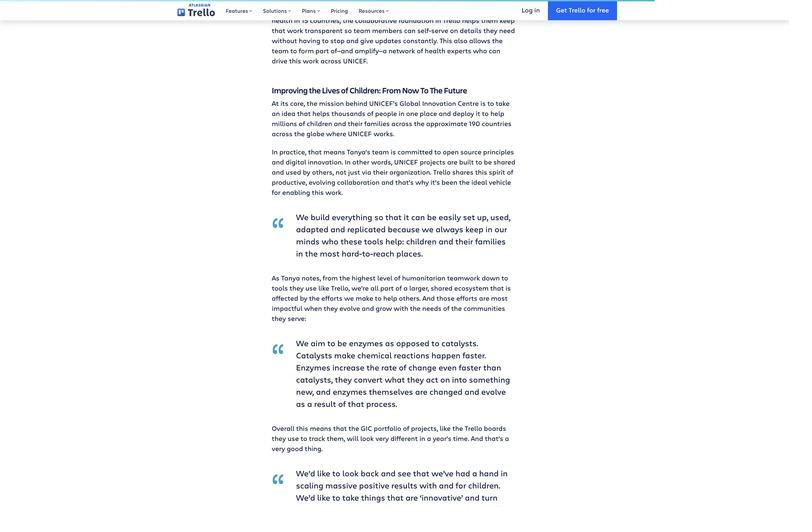 Task type: vqa. For each thing, say whether or not it's contained in the screenshot.
2020 for Week of 4/27-5/3
no



Task type: describe. For each thing, give the bounding box(es) containing it.
year's
[[433, 435, 452, 444]]

the inside we'd like to look back and see that we've had a hand in scaling massive positive results with and for children. we'd like to take things that are 'innovative' and turn them into how work is done across the board. overa
[[432, 505, 445, 508]]

help inside improving the lives of children: from now to the future at its core, the mission behind unicef's global innovation centre is to take an idea that helps thousands of people in one place and deploy it to help millions of children and their families across the approximate 190 countries across the globe where unicef works.
[[491, 109, 505, 118]]

we inside we build everything so that it can be easily set up, used, adapted and replicated because we always keep in our minds who these tools help: children and their families in the most hard-to-reach places.
[[422, 224, 434, 235]]

others.
[[399, 294, 421, 303]]

like up scaling at the left of the page
[[317, 468, 331, 479]]

this
[[440, 36, 453, 45]]

act
[[426, 374, 439, 386]]

projects
[[420, 158, 446, 167]]

that inside overall this means that the gic portfolio of projects, like the trello boards they use to track them, will look very different in a year's time. and that's a very good thing.
[[334, 424, 347, 434]]

children inside improving the lives of children: from now to the future at its core, the mission behind unicef's global innovation centre is to take an idea that helps thousands of people in one place and deploy it to help millions of children and their families across the approximate 190 countries across the globe where unicef works.
[[307, 119, 333, 128]]

of right level
[[394, 274, 401, 283]]

network
[[389, 46, 415, 56]]

helps inside improving the lives of children: from now to the future at its core, the mission behind unicef's global innovation centre is to take an idea that helps thousands of people in one place and deploy it to help millions of children and their families across the approximate 190 countries across the globe where unicef works.
[[313, 109, 330, 118]]

overall
[[272, 424, 295, 434]]

are inside the we aim to be enzymes as opposed to catalysts. catalysts make chemical reactions happen faster. enzymes increase the rate of change even faster than catalysts, they convert what they act on into something new, and enzymes themselves are changed and evolve as a result of that process.
[[416, 387, 428, 398]]

when
[[304, 304, 322, 313]]

results
[[392, 480, 418, 492]]

we for we aim to be enzymes as opposed to catalysts. catalysts make chemical reactions happen faster. enzymes increase the rate of change even faster than catalysts, they convert what they act on into something new, and enzymes themselves are changed and evolve as a result of that process.
[[296, 338, 309, 349]]

hand
[[480, 468, 499, 479]]

of right rate
[[399, 362, 407, 373]]

need
[[500, 26, 515, 35]]

evolve inside the we aim to be enzymes as opposed to catalysts. catalysts make chemical reactions happen faster. enzymes increase the rate of change even faster than catalysts, they convert what they act on into something new, and enzymes themselves are changed and evolve as a result of that process.
[[482, 387, 506, 398]]

faster
[[459, 362, 482, 373]]

work inside we'd like to look back and see that we've had a hand in scaling massive positive results with and for children. we'd like to take things that are 'innovative' and turn them into how work is done across the board. overa
[[354, 505, 374, 508]]

tanya's
[[347, 148, 371, 157]]

evolve inside as tanya notes, from the highest level of humanitarian teamwork down to tools they use like trello, we're all part of a larger, shared ecosystem that is affected by the efforts we make to help others. and those efforts are most impactful when they evolve and grow with the needs of the communities they serve:
[[340, 304, 360, 313]]

like inside as tanya notes, from the highest level of humanitarian teamwork down to tools they use like trello, we're all part of a larger, shared ecosystem that is affected by the efforts we make to help others. and those efforts are most impactful when they evolve and grow with the needs of the communities they serve:
[[319, 284, 330, 293]]

always
[[436, 224, 464, 235]]

improving
[[272, 85, 308, 96]]

the down 'one' in the right top of the page
[[414, 119, 425, 128]]

positive
[[359, 480, 390, 492]]

1 vertical spatial health
[[425, 46, 446, 56]]

that right see
[[413, 468, 430, 479]]

and down we've
[[439, 480, 454, 492]]

across inside we'd like to look back and see that we've had a hand in scaling massive positive results with and for children. we'd like to take things that are 'innovative' and turn them into how work is done across the board. overa
[[405, 505, 430, 508]]

millions
[[272, 119, 297, 128]]

centre
[[458, 99, 479, 108]]

the right out
[[381, 6, 391, 15]]

changed
[[430, 387, 463, 398]]

they down change
[[407, 374, 424, 386]]

collaboration
[[337, 178, 380, 187]]

and down the something in the bottom of the page
[[465, 387, 480, 398]]

and down practice,
[[272, 158, 284, 167]]

just inside with just two people building out the rapidpro process to support digital health in 15 countries, the collaborative foundation in trello helps them keep that work transparent so team members can self-serve on details they need without having to stop and give updates constantly. this also allows the team to form part of—and amplify—a network of health experts who can drive this work across unicef.
[[289, 6, 301, 15]]

and up 'where'
[[334, 119, 346, 128]]

by inside in practice, that means tanya's team is committed to open source principles and digital innovation. in other words, unicef projects are built to be shared and used by others, not just via their organization. trello shares this spirit of productive, evolving collaboration and that's why it's been the ideal vehicle for enabling this work.
[[303, 168, 311, 177]]

0 vertical spatial team
[[354, 26, 371, 35]]

time.
[[454, 435, 470, 444]]

we're
[[352, 284, 369, 293]]

it's
[[431, 178, 440, 187]]

that inside improving the lives of children: from now to the future at its core, the mission behind unicef's global innovation centre is to take an idea that helps thousands of people in one place and deploy it to help millions of children and their families across the approximate 190 countries across the globe where unicef works.
[[297, 109, 311, 118]]

and inside as tanya notes, from the highest level of humanitarian teamwork down to tools they use like trello, we're all part of a larger, shared ecosystem that is affected by the efforts we make to help others. and those efforts are most impactful when they evolve and grow with the needs of the communities they serve:
[[423, 294, 435, 303]]

collaborative
[[355, 16, 397, 25]]

because
[[388, 224, 420, 235]]

trello right get
[[569, 6, 586, 14]]

look inside we'd like to look back and see that we've had a hand in scaling massive positive results with and for children. we'd like to take things that are 'innovative' and turn them into how work is done across the board. overa
[[343, 468, 359, 479]]

into inside the we aim to be enzymes as opposed to catalysts. catalysts make chemical reactions happen faster. enzymes increase the rate of change even faster than catalysts, they convert what they act on into something new, and enzymes themselves are changed and evolve as a result of that process.
[[452, 374, 467, 386]]

tools inside we build everything so that it can be easily set up, used, adapted and replicated because we always keep in our minds who these tools help: children and their families in the most hard-to-reach places.
[[364, 236, 384, 247]]

reactions
[[394, 350, 430, 361]]

they down impactful
[[272, 314, 286, 324]]

aim
[[311, 338, 326, 349]]

most inside we build everything so that it can be easily set up, used, adapted and replicated because we always keep in our minds who these tools help: children and their families in the most hard-to-reach places.
[[320, 248, 340, 259]]

children.
[[469, 480, 501, 492]]

features
[[226, 7, 248, 14]]

they inside overall this means that the gic portfolio of projects, like the trello boards they use to track them, will look very different in a year's time. and that's a very good thing.
[[272, 435, 286, 444]]

0 vertical spatial enzymes
[[349, 338, 383, 349]]

those
[[437, 294, 455, 303]]

resources
[[359, 7, 385, 14]]

make inside as tanya notes, from the highest level of humanitarian teamwork down to tools they use like trello, we're all part of a larger, shared ecosystem that is affected by the efforts we make to help others. and those efforts are most impactful when they evolve and grow with the needs of the communities they serve:
[[356, 294, 374, 303]]

in right log
[[535, 6, 540, 14]]

approximate
[[427, 119, 468, 128]]

that's inside in practice, that means tanya's team is committed to open source principles and digital innovation. in other words, unicef projects are built to be shared and used by others, not just via their organization. trello shares this spirit of productive, evolving collaboration and that's why it's been the ideal vehicle for enabling this work.
[[396, 178, 414, 187]]

productive,
[[272, 178, 307, 187]]

the left 'globe'
[[295, 129, 305, 139]]

amplify—a
[[355, 46, 387, 56]]

are inside as tanya notes, from the highest level of humanitarian teamwork down to tools they use like trello, we're all part of a larger, shared ecosystem that is affected by the efforts we make to help others. and those efforts are most impactful when they evolve and grow with the needs of the communities they serve:
[[480, 294, 490, 303]]

the down need
[[493, 36, 503, 45]]

catalysts,
[[296, 374, 333, 386]]

1 vertical spatial work
[[303, 57, 319, 66]]

log in link
[[514, 0, 549, 20]]

of right result
[[339, 399, 346, 410]]

the down others.
[[410, 304, 421, 313]]

that inside we build everything so that it can be easily set up, used, adapted and replicated because we always keep in our minds who these tools help: children and their families in the most hard-to-reach places.
[[386, 212, 402, 223]]

evolving
[[309, 178, 336, 187]]

built
[[460, 158, 474, 167]]

now
[[403, 85, 420, 96]]

we inside as tanya notes, from the highest level of humanitarian teamwork down to tools they use like trello, we're all part of a larger, shared ecosystem that is affected by the efforts we make to help others. and those efforts are most impactful when they evolve and grow with the needs of the communities they serve:
[[345, 294, 354, 303]]

all
[[371, 284, 379, 293]]

and down always
[[439, 236, 454, 247]]

their inside in practice, that means tanya's team is committed to open source principles and digital innovation. in other words, unicef projects are built to be shared and used by others, not just via their organization. trello shares this spirit of productive, evolving collaboration and that's why it's been the ideal vehicle for enabling this work.
[[373, 168, 388, 177]]

15
[[302, 16, 308, 25]]

0 vertical spatial work
[[287, 26, 303, 35]]

grow
[[376, 304, 392, 313]]

why
[[416, 178, 429, 187]]

and up productive,
[[272, 168, 284, 177]]

the
[[430, 85, 443, 96]]

families inside we build everything so that it can be easily set up, used, adapted and replicated because we always keep in our minds who these tools help: children and their families in the most hard-to-reach places.
[[476, 236, 506, 247]]

plans
[[302, 7, 316, 14]]

spirit
[[489, 168, 506, 177]]

atlassian trello image
[[178, 4, 215, 16]]

in inside improving the lives of children: from now to the future at its core, the mission behind unicef's global innovation centre is to take an idea that helps thousands of people in one place and deploy it to help millions of children and their families across the approximate 190 countries across the globe where unicef works.
[[399, 109, 405, 118]]

experts
[[448, 46, 472, 56]]

teamwork
[[448, 274, 481, 283]]

a inside as tanya notes, from the highest level of humanitarian teamwork down to tools they use like trello, we're all part of a larger, shared ecosystem that is affected by the efforts we make to help others. and those efforts are most impactful when they evolve and grow with the needs of the communities they serve:
[[404, 284, 408, 293]]

that inside as tanya notes, from the highest level of humanitarian teamwork down to tools they use like trello, we're all part of a larger, shared ecosystem that is affected by the efforts we make to help others. and those efforts are most impactful when they evolve and grow with the needs of the communities they serve:
[[491, 284, 504, 293]]

good
[[287, 445, 303, 454]]

of down unicef's
[[367, 109, 374, 118]]

they down increase
[[335, 374, 352, 386]]

this down evolving
[[312, 188, 324, 197]]

as tanya notes, from the highest level of humanitarian teamwork down to tools they use like trello, we're all part of a larger, shared ecosystem that is affected by the efforts we make to help others. and those efforts are most impactful when they evolve and grow with the needs of the communities they serve:
[[272, 274, 511, 324]]

track
[[309, 435, 325, 444]]

increase
[[333, 362, 365, 373]]

unicef's
[[370, 99, 398, 108]]

look inside overall this means that the gic portfolio of projects, like the trello boards they use to track them, will look very different in a year's time. and that's a very good thing.
[[361, 435, 374, 444]]

of inside overall this means that the gic portfolio of projects, like the trello boards they use to track them, will look very different in a year's time. and that's a very good thing.
[[403, 424, 410, 434]]

2 we'd from the top
[[296, 493, 315, 504]]

up,
[[478, 212, 489, 223]]

projects,
[[411, 424, 439, 434]]

0 vertical spatial very
[[376, 435, 389, 444]]

like down scaling at the left of the page
[[317, 493, 331, 504]]

faster.
[[463, 350, 486, 361]]

new,
[[296, 387, 314, 398]]

process
[[423, 6, 448, 15]]

pricing link
[[326, 0, 354, 20]]

of right lives at the left top of the page
[[341, 85, 349, 96]]

the up trello,
[[340, 274, 350, 283]]

we've
[[432, 468, 454, 479]]

are inside we'd like to look back and see that we've had a hand in scaling massive positive results with and for children. we'd like to take things that are 'innovative' and turn them into how work is done across the board. overa
[[406, 493, 418, 504]]

so inside we build everything so that it can be easily set up, used, adapted and replicated because we always keep in our minds who these tools help: children and their families in the most hard-to-reach places.
[[375, 212, 384, 223]]

this inside overall this means that the gic portfolio of projects, like the trello boards they use to track them, will look very different in a year's time. and that's a very good thing.
[[296, 424, 308, 434]]

can inside we build everything so that it can be easily set up, used, adapted and replicated because we always keep in our minds who these tools help: children and their families in the most hard-to-reach places.
[[412, 212, 425, 223]]

people inside with just two people building out the rapidpro process to support digital health in 15 countries, the collaborative foundation in trello helps them keep that work transparent so team members can self-serve on details they need without having to stop and give updates constantly. this also allows the team to form part of—and amplify—a network of health experts who can drive this work across unicef.
[[317, 6, 339, 15]]

of right millions
[[299, 119, 305, 128]]

the right core,
[[307, 99, 318, 108]]

plans button
[[297, 0, 326, 20]]

things
[[361, 493, 386, 504]]

is inside as tanya notes, from the highest level of humanitarian teamwork down to tools they use like trello, we're all part of a larger, shared ecosystem that is affected by the efforts we make to help others. and those efforts are most impactful when they evolve and grow with the needs of the communities they serve:
[[506, 284, 511, 293]]

as
[[272, 274, 280, 283]]

is inside in practice, that means tanya's team is committed to open source principles and digital innovation. in other words, unicef projects are built to be shared and used by others, not just via their organization. trello shares this spirit of productive, evolving collaboration and that's why it's been the ideal vehicle for enabling this work.
[[391, 148, 396, 157]]

keep inside with just two people building out the rapidpro process to support digital health in 15 countries, the collaborative foundation in trello helps them keep that work transparent so team members can self-serve on details they need without having to stop and give updates constantly. this also allows the team to form part of—and amplify—a network of health experts who can drive this work across unicef.
[[500, 16, 515, 25]]

a down boards
[[505, 435, 510, 444]]

innovation
[[423, 99, 457, 108]]

board.
[[447, 505, 471, 508]]

in up serve
[[436, 16, 442, 25]]

1 we'd from the top
[[296, 468, 315, 479]]

page progress progress bar
[[0, 0, 656, 1]]

and up board.
[[465, 493, 480, 504]]

notes,
[[302, 274, 321, 283]]

0 vertical spatial as
[[385, 338, 395, 349]]

easily
[[439, 212, 461, 223]]

words,
[[372, 158, 393, 167]]

and up approximate
[[439, 109, 451, 118]]

0 vertical spatial can
[[404, 26, 416, 35]]

via
[[362, 168, 372, 177]]

change
[[409, 362, 437, 373]]

their inside improving the lives of children: from now to the future at its core, the mission behind unicef's global innovation centre is to take an idea that helps thousands of people in one place and deploy it to help millions of children and their families across the approximate 190 countries across the globe where unicef works.
[[348, 119, 363, 128]]

of inside in practice, that means tanya's team is committed to open source principles and digital innovation. in other words, unicef projects are built to be shared and used by others, not just via their organization. trello shares this spirit of productive, evolving collaboration and that's why it's been the ideal vehicle for enabling this work.
[[507, 168, 514, 177]]

that up done
[[388, 493, 404, 504]]

the inside the we aim to be enzymes as opposed to catalysts. catalysts make chemical reactions happen faster. enzymes increase the rate of change even faster than catalysts, they convert what they act on into something new, and enzymes themselves are changed and evolve as a result of that process.
[[367, 362, 380, 373]]

the left lives at the left top of the page
[[309, 85, 321, 96]]

means inside in practice, that means tanya's team is committed to open source principles and digital innovation. in other words, unicef projects are built to be shared and used by others, not just via their organization. trello shares this spirit of productive, evolving collaboration and that's why it's been the ideal vehicle for enabling this work.
[[324, 148, 345, 157]]

places.
[[397, 248, 423, 259]]

in down minds
[[296, 248, 303, 259]]

they right when
[[324, 304, 338, 313]]

of inside with just two people building out the rapidpro process to support digital health in 15 countries, the collaborative foundation in trello helps them keep that work transparent so team members can self-serve on details they need without having to stop and give updates constantly. this also allows the team to form part of—and amplify—a network of health experts who can drive this work across unicef.
[[417, 46, 424, 56]]

be inside we build everything so that it can be easily set up, used, adapted and replicated because we always keep in our minds who these tools help: children and their families in the most hard-to-reach places.
[[427, 212, 437, 223]]

190
[[469, 119, 481, 128]]

with
[[272, 6, 287, 15]]

help inside as tanya notes, from the highest level of humanitarian teamwork down to tools they use like trello, we're all part of a larger, shared ecosystem that is affected by the efforts we make to help others. and those efforts are most impactful when they evolve and grow with the needs of the communities they serve:
[[384, 294, 398, 303]]

1 vertical spatial enzymes
[[333, 387, 367, 398]]

a inside we'd like to look back and see that we've had a hand in scaling massive positive results with and for children. we'd like to take things that are 'innovative' and turn them into how work is done across the board. overa
[[473, 468, 478, 479]]

that's inside overall this means that the gic portfolio of projects, like the trello boards they use to track them, will look very different in a year's time. and that's a very good thing.
[[485, 435, 504, 444]]

result
[[314, 399, 336, 410]]

opposed
[[397, 338, 430, 349]]

catalysts
[[296, 350, 332, 361]]

work.
[[326, 188, 343, 197]]

is inside we'd like to look back and see that we've had a hand in scaling massive positive results with and for children. we'd like to take things that are 'innovative' and turn them into how work is done across the board. overa
[[376, 505, 382, 508]]

ecosystem
[[455, 284, 489, 293]]

portfolio
[[374, 424, 402, 434]]

1 vertical spatial as
[[296, 399, 305, 410]]



Task type: locate. For each thing, give the bounding box(es) containing it.
0 vertical spatial digital
[[485, 6, 505, 15]]

most up communities
[[492, 294, 508, 303]]

0 vertical spatial keep
[[500, 16, 515, 25]]

0 horizontal spatial keep
[[466, 224, 484, 235]]

keep inside we build everything so that it can be easily set up, used, adapted and replicated because we always keep in our minds who these tools help: children and their families in the most hard-to-reach places.
[[466, 224, 484, 235]]

with
[[394, 304, 409, 313], [420, 480, 437, 492]]

vehicle
[[489, 178, 512, 187]]

1 vertical spatial on
[[441, 374, 450, 386]]

use down 'notes,' at left bottom
[[306, 284, 317, 293]]

0 vertical spatial part
[[316, 46, 329, 56]]

them inside with just two people building out the rapidpro process to support digital health in 15 countries, the collaborative foundation in trello helps them keep that work transparent so team members can self-serve on details they need without having to stop and give updates constantly. this also allows the team to form part of—and amplify—a network of health experts who can drive this work across unicef.
[[482, 16, 498, 25]]

replicated
[[348, 224, 386, 235]]

and left 'grow' on the left
[[362, 304, 374, 313]]

that inside the we aim to be enzymes as opposed to catalysts. catalysts make chemical reactions happen faster. enzymes increase the rate of change even faster than catalysts, they convert what they act on into something new, and enzymes themselves are changed and evolve as a result of that process.
[[348, 399, 365, 410]]

we aim to be enzymes as opposed to catalysts. catalysts make chemical reactions happen faster. enzymes increase the rate of change even faster than catalysts, they convert what they act on into something new, and enzymes themselves are changed and evolve as a result of that process.
[[296, 338, 511, 410]]

be inside in practice, that means tanya's team is committed to open source principles and digital innovation. in other words, unicef projects are built to be shared and used by others, not just via their organization. trello shares this spirit of productive, evolving collaboration and that's why it's been the ideal vehicle for enabling this work.
[[484, 158, 492, 167]]

1 vertical spatial look
[[343, 468, 359, 479]]

that up them,
[[334, 424, 347, 434]]

affected
[[272, 294, 299, 303]]

on inside with just two people building out the rapidpro process to support digital health in 15 countries, the collaborative foundation in trello helps them keep that work transparent so team members can self-serve on details they need without having to stop and give updates constantly. this also allows the team to form part of—and amplify—a network of health experts who can drive this work across unicef.
[[450, 26, 459, 35]]

2 horizontal spatial their
[[456, 236, 474, 247]]

1 vertical spatial who
[[322, 236, 339, 247]]

1 horizontal spatial unicef
[[395, 158, 419, 167]]

0 horizontal spatial in
[[272, 148, 278, 157]]

they down overall
[[272, 435, 286, 444]]

just up collaboration
[[348, 168, 361, 177]]

1 horizontal spatial helps
[[462, 16, 480, 25]]

very left good
[[272, 445, 285, 454]]

very down portfolio on the bottom of the page
[[376, 435, 389, 444]]

shared up those
[[431, 284, 453, 293]]

1 horizontal spatial take
[[496, 99, 510, 108]]

a down projects,
[[427, 435, 431, 444]]

digital inside in practice, that means tanya's team is committed to open source principles and digital innovation. in other words, unicef projects are built to be shared and used by others, not just via their organization. trello shares this spirit of productive, evolving collaboration and that's why it's been the ideal vehicle for enabling this work.
[[286, 158, 306, 167]]

unicef inside in practice, that means tanya's team is committed to open source principles and digital innovation. in other words, unicef projects are built to be shared and used by others, not just via their organization. trello shares this spirit of productive, evolving collaboration and that's why it's been the ideal vehicle for enabling this work.
[[395, 158, 419, 167]]

and inside overall this means that the gic portfolio of projects, like the trello boards they use to track them, will look very different in a year's time. and that's a very good thing.
[[471, 435, 484, 444]]

their down always
[[456, 236, 474, 247]]

we'd like to look back and see that we've had a hand in scaling massive positive results with and for children. we'd like to take things that are 'innovative' and turn them into how work is done across the board. overa
[[296, 468, 508, 508]]

0 horizontal spatial efforts
[[322, 294, 343, 303]]

log in
[[522, 6, 540, 14]]

use for the
[[306, 284, 317, 293]]

2 vertical spatial be
[[338, 338, 347, 349]]

we
[[422, 224, 434, 235], [345, 294, 354, 303]]

countries
[[482, 119, 512, 128]]

we for we build everything so that it can be easily set up, used, adapted and replicated because we always keep in our minds who these tools help: children and their families in the most hard-to-reach places.
[[296, 212, 309, 223]]

across down 'one' in the right top of the page
[[392, 119, 413, 128]]

them down scaling at the left of the page
[[296, 505, 317, 508]]

the up when
[[309, 294, 320, 303]]

0 vertical spatial it
[[476, 109, 481, 118]]

2 horizontal spatial be
[[484, 158, 492, 167]]

part right form
[[316, 46, 329, 56]]

that inside with just two people building out the rapidpro process to support digital health in 15 countries, the collaborative foundation in trello helps them keep that work transparent so team members can self-serve on details they need without having to stop and give updates constantly. this also allows the team to form part of—and amplify—a network of health experts who can drive this work across unicef.
[[272, 26, 286, 35]]

transparent
[[305, 26, 343, 35]]

2 vertical spatial can
[[412, 212, 425, 223]]

the up time.
[[453, 424, 463, 434]]

people inside improving the lives of children: from now to the future at its core, the mission behind unicef's global innovation centre is to take an idea that helps thousands of people in one place and deploy it to help millions of children and their families across the approximate 190 countries across the globe where unicef works.
[[376, 109, 397, 118]]

for down had
[[456, 480, 467, 492]]

on
[[450, 26, 459, 35], [441, 374, 450, 386]]

on inside the we aim to be enzymes as opposed to catalysts. catalysts make chemical reactions happen faster. enzymes increase the rate of change even faster than catalysts, they convert what they act on into something new, and enzymes themselves are changed and evolve as a result of that process.
[[441, 374, 450, 386]]

enzymes
[[349, 338, 383, 349], [333, 387, 367, 398]]

organization.
[[390, 168, 432, 177]]

who down the 'allows'
[[473, 46, 488, 56]]

for left free
[[588, 6, 596, 14]]

turn
[[482, 493, 498, 504]]

use inside overall this means that the gic portfolio of projects, like the trello boards they use to track them, will look very different in a year's time. and that's a very good thing.
[[288, 435, 299, 444]]

just left 'two'
[[289, 6, 301, 15]]

1 vertical spatial families
[[476, 236, 506, 247]]

by inside as tanya notes, from the highest level of humanitarian teamwork down to tools they use like trello, we're all part of a larger, shared ecosystem that is affected by the efforts we make to help others. and those efforts are most impactful when they evolve and grow with the needs of the communities they serve:
[[300, 294, 308, 303]]

use up good
[[288, 435, 299, 444]]

0 vertical spatial in
[[272, 148, 278, 157]]

from
[[323, 274, 338, 283]]

they inside with just two people building out the rapidpro process to support digital health in 15 countries, the collaborative foundation in trello helps them keep that work transparent so team members can self-serve on details they need without having to stop and give updates constantly. this also allows the team to form part of—and amplify—a network of health experts who can drive this work across unicef.
[[484, 26, 498, 35]]

1 horizontal spatial part
[[381, 284, 394, 293]]

that down down
[[491, 284, 504, 293]]

0 vertical spatial tools
[[364, 236, 384, 247]]

2 efforts from the left
[[457, 294, 478, 303]]

in inside we'd like to look back and see that we've had a hand in scaling massive positive results with and for children. we'd like to take things that are 'innovative' and turn them into how work is done across the board. overa
[[501, 468, 508, 479]]

0 vertical spatial by
[[303, 168, 311, 177]]

0 horizontal spatial unicef
[[348, 129, 372, 139]]

make
[[356, 294, 374, 303], [335, 350, 356, 361]]

1 horizontal spatial most
[[492, 294, 508, 303]]

0 horizontal spatial that's
[[396, 178, 414, 187]]

1 vertical spatial unicef
[[395, 158, 419, 167]]

0 vertical spatial take
[[496, 99, 510, 108]]

trello inside with just two people building out the rapidpro process to support digital health in 15 countries, the collaborative foundation in trello helps them keep that work transparent so team members can self-serve on details they need without having to stop and give updates constantly. this also allows the team to form part of—and amplify—a network of health experts who can drive this work across unicef.
[[443, 16, 461, 25]]

0 vertical spatial who
[[473, 46, 488, 56]]

1 vertical spatial take
[[343, 493, 359, 504]]

on up 'also'
[[450, 26, 459, 35]]

just inside in practice, that means tanya's team is committed to open source principles and digital innovation. in other words, unicef projects are built to be shared and used by others, not just via their organization. trello shares this spirit of productive, evolving collaboration and that's why it's been the ideal vehicle for enabling this work.
[[348, 168, 361, 177]]

1 horizontal spatial just
[[348, 168, 361, 177]]

1 vertical spatial by
[[300, 294, 308, 303]]

children inside we build everything so that it can be easily set up, used, adapted and replicated because we always keep in our minds who these tools help: children and their families in the most hard-to-reach places.
[[407, 236, 437, 247]]

0 horizontal spatial make
[[335, 350, 356, 361]]

the down those
[[452, 304, 462, 313]]

0 vertical spatial children
[[307, 119, 333, 128]]

updates
[[375, 36, 402, 45]]

0 vertical spatial look
[[361, 435, 374, 444]]

them,
[[327, 435, 345, 444]]

of right spirit
[[507, 168, 514, 177]]

trello inside overall this means that the gic portfolio of projects, like the trello boards they use to track them, will look very different in a year's time. and that's a very good thing.
[[465, 424, 483, 434]]

in inside overall this means that the gic portfolio of projects, like the trello boards they use to track them, will look very different in a year's time. and that's a very good thing.
[[420, 435, 426, 444]]

children up places.
[[407, 236, 437, 247]]

is inside improving the lives of children: from now to the future at its core, the mission behind unicef's global innovation centre is to take an idea that helps thousands of people in one place and deploy it to help millions of children and their families across the approximate 190 countries across the globe where unicef works.
[[481, 99, 486, 108]]

0 horizontal spatial team
[[272, 46, 289, 56]]

deploy
[[453, 109, 475, 118]]

like up year's
[[440, 424, 451, 434]]

their down thousands
[[348, 119, 363, 128]]

0 horizontal spatial just
[[289, 6, 301, 15]]

0 vertical spatial be
[[484, 158, 492, 167]]

behind
[[346, 99, 368, 108]]

with inside as tanya notes, from the highest level of humanitarian teamwork down to tools they use like trello, we're all part of a larger, shared ecosystem that is affected by the efforts we make to help others. and those efforts are most impactful when they evolve and grow with the needs of the communities they serve:
[[394, 304, 409, 313]]

that's down boards
[[485, 435, 504, 444]]

keep down set
[[466, 224, 484, 235]]

it inside we build everything so that it can be easily set up, used, adapted and replicated because we always keep in our minds who these tools help: children and their families in the most hard-to-reach places.
[[404, 212, 410, 223]]

evolve down trello,
[[340, 304, 360, 313]]

trello inside in practice, that means tanya's team is committed to open source principles and digital innovation. in other words, unicef projects are built to be shared and used by others, not just via their organization. trello shares this spirit of productive, evolving collaboration and that's why it's been the ideal vehicle for enabling this work.
[[434, 168, 451, 177]]

that's
[[396, 178, 414, 187], [485, 435, 504, 444]]

their down words,
[[373, 168, 388, 177]]

they up the 'allows'
[[484, 26, 498, 35]]

larger,
[[410, 284, 429, 293]]

1 vertical spatial their
[[373, 168, 388, 177]]

evolve down the something in the bottom of the page
[[482, 387, 506, 398]]

back
[[361, 468, 379, 479]]

into left how
[[319, 505, 334, 508]]

their inside we build everything so that it can be easily set up, used, adapted and replicated because we always keep in our minds who these tools help: children and their families in the most hard-to-reach places.
[[456, 236, 474, 247]]

1 horizontal spatial tools
[[364, 236, 384, 247]]

0 horizontal spatial it
[[404, 212, 410, 223]]

and inside with just two people building out the rapidpro process to support digital health in 15 countries, the collaborative foundation in trello helps them keep that work transparent so team members can self-serve on details they need without having to stop and give updates constantly. this also allows the team to form part of—and amplify—a network of health experts who can drive this work across unicef.
[[347, 36, 359, 45]]

unicef up tanya's
[[348, 129, 372, 139]]

details
[[460, 26, 482, 35]]

they
[[484, 26, 498, 35], [290, 284, 304, 293], [324, 304, 338, 313], [272, 314, 286, 324], [335, 374, 352, 386], [407, 374, 424, 386], [272, 435, 286, 444]]

thing.
[[305, 445, 323, 454]]

by
[[303, 168, 311, 177], [300, 294, 308, 303]]

health
[[272, 16, 293, 25], [425, 46, 446, 56]]

'innovative'
[[420, 493, 463, 504]]

be left easily
[[427, 212, 437, 223]]

the inside we build everything so that it can be easily set up, used, adapted and replicated because we always keep in our minds who these tools help: children and their families in the most hard-to-reach places.
[[305, 248, 318, 259]]

1 vertical spatial means
[[310, 424, 332, 434]]

that left process.
[[348, 399, 365, 410]]

2 vertical spatial team
[[372, 148, 389, 157]]

support
[[458, 6, 483, 15]]

are down act
[[416, 387, 428, 398]]

most
[[320, 248, 340, 259], [492, 294, 508, 303]]

with up 'innovative'
[[420, 480, 437, 492]]

the down building
[[343, 16, 354, 25]]

0 vertical spatial their
[[348, 119, 363, 128]]

0 horizontal spatial very
[[272, 445, 285, 454]]

1 vertical spatial can
[[489, 46, 501, 56]]

others,
[[312, 168, 334, 177]]

of
[[417, 46, 424, 56], [341, 85, 349, 96], [367, 109, 374, 118], [299, 119, 305, 128], [507, 168, 514, 177], [394, 274, 401, 283], [396, 284, 402, 293], [444, 304, 450, 313], [399, 362, 407, 373], [339, 399, 346, 410], [403, 424, 410, 434]]

to
[[421, 85, 429, 96]]

0 horizontal spatial them
[[296, 505, 317, 508]]

helps inside with just two people building out the rapidpro process to support digital health in 15 countries, the collaborative foundation in trello helps them keep that work transparent so team members can self-serve on details they need without having to stop and give updates constantly. this also allows the team to form part of—and amplify—a network of health experts who can drive this work across unicef.
[[462, 16, 480, 25]]

team up drive
[[272, 46, 289, 56]]

1 horizontal spatial very
[[376, 435, 389, 444]]

1 efforts from the left
[[322, 294, 343, 303]]

part inside as tanya notes, from the highest level of humanitarian teamwork down to tools they use like trello, we're all part of a larger, shared ecosystem that is affected by the efforts we make to help others. and those efforts are most impactful when they evolve and grow with the needs of the communities they serve:
[[381, 284, 394, 293]]

1 horizontal spatial keep
[[500, 16, 515, 25]]

across inside with just two people building out the rapidpro process to support digital health in 15 countries, the collaborative foundation in trello helps them keep that work transparent so team members can self-serve on details they need without having to stop and give updates constantly. this also allows the team to form part of—and amplify—a network of health experts who can drive this work across unicef.
[[321, 57, 342, 66]]

pricing
[[331, 7, 348, 14]]

0 vertical spatial on
[[450, 26, 459, 35]]

so up "stop"
[[345, 26, 352, 35]]

shared
[[494, 158, 516, 167], [431, 284, 453, 293]]

set
[[463, 212, 476, 223]]

0 horizontal spatial who
[[322, 236, 339, 247]]

0 vertical spatial shared
[[494, 158, 516, 167]]

1 horizontal spatial in
[[345, 158, 351, 167]]

make inside the we aim to be enzymes as opposed to catalysts. catalysts make chemical reactions happen faster. enzymes increase the rate of change even faster than catalysts, they convert what they act on into something new, and enzymes themselves are changed and evolve as a result of that process.
[[335, 350, 356, 361]]

across down of—and
[[321, 57, 342, 66]]

global
[[400, 99, 421, 108]]

we
[[296, 212, 309, 223], [296, 338, 309, 349]]

families down our
[[476, 236, 506, 247]]

0 horizontal spatial most
[[320, 248, 340, 259]]

this inside with just two people building out the rapidpro process to support digital health in 15 countries, the collaborative foundation in trello helps them keep that work transparent so team members can self-serve on details they need without having to stop and give updates constantly. this also allows the team to form part of—and amplify—a network of health experts who can drive this work across unicef.
[[289, 57, 301, 66]]

that up because
[[386, 212, 402, 223]]

and up result
[[316, 387, 331, 398]]

level
[[378, 274, 393, 283]]

use
[[306, 284, 317, 293], [288, 435, 299, 444]]

use inside as tanya notes, from the highest level of humanitarian teamwork down to tools they use like trello, we're all part of a larger, shared ecosystem that is affected by the efforts we make to help others. and those efforts are most impactful when they evolve and grow with the needs of the communities they serve:
[[306, 284, 317, 293]]

solutions
[[263, 7, 287, 14]]

shared inside as tanya notes, from the highest level of humanitarian teamwork down to tools they use like trello, we're all part of a larger, shared ecosystem that is affected by the efforts we make to help others. and those efforts are most impactful when they evolve and grow with the needs of the communities they serve:
[[431, 284, 453, 293]]

help:
[[386, 236, 404, 247]]

this
[[289, 57, 301, 66], [476, 168, 488, 177], [312, 188, 324, 197], [296, 424, 308, 434]]

0 horizontal spatial children
[[307, 119, 333, 128]]

drive
[[272, 57, 288, 66]]

shared inside in practice, that means tanya's team is committed to open source principles and digital innovation. in other words, unicef projects are built to be shared and used by others, not just via their organization. trello shares this spirit of productive, evolving collaboration and that's why it's been the ideal vehicle for enabling this work.
[[494, 158, 516, 167]]

in left our
[[486, 224, 493, 235]]

and left see
[[381, 468, 396, 479]]

1 vertical spatial we
[[296, 338, 309, 349]]

with inside we'd like to look back and see that we've had a hand in scaling massive positive results with and for children. we'd like to take things that are 'innovative' and turn them into how work is done across the board. overa
[[420, 480, 437, 492]]

1 horizontal spatial their
[[373, 168, 388, 177]]

1 horizontal spatial them
[[482, 16, 498, 25]]

place
[[420, 109, 438, 118]]

digital inside with just two people building out the rapidpro process to support digital health in 15 countries, the collaborative foundation in trello helps them keep that work transparent so team members can self-serve on details they need without having to stop and give updates constantly. this also allows the team to form part of—and amplify—a network of health experts who can drive this work across unicef.
[[485, 6, 505, 15]]

used,
[[491, 212, 511, 223]]

0 vertical spatial evolve
[[340, 304, 360, 313]]

2 horizontal spatial for
[[588, 6, 596, 14]]

happen
[[432, 350, 461, 361]]

boards
[[484, 424, 507, 434]]

1 vertical spatial most
[[492, 294, 508, 303]]

1 vertical spatial children
[[407, 236, 437, 247]]

help up countries
[[491, 109, 505, 118]]

and up these on the left top of page
[[331, 224, 346, 235]]

team
[[354, 26, 371, 35], [272, 46, 289, 56], [372, 148, 389, 157]]

for inside in practice, that means tanya's team is committed to open source principles and digital innovation. in other words, unicef projects are built to be shared and used by others, not just via their organization. trello shares this spirit of productive, evolving collaboration and that's why it's been the ideal vehicle for enabling this work.
[[272, 188, 281, 197]]

rapidpro
[[393, 6, 422, 15]]

0 vertical spatial with
[[394, 304, 409, 313]]

them inside we'd like to look back and see that we've had a hand in scaling massive positive results with and for children. we'd like to take things that are 'innovative' and turn them into how work is done across the board. overa
[[296, 505, 317, 508]]

1 vertical spatial very
[[272, 445, 285, 454]]

we down trello,
[[345, 294, 354, 303]]

1 vertical spatial them
[[296, 505, 317, 508]]

2 vertical spatial for
[[456, 480, 467, 492]]

a up others.
[[404, 284, 408, 293]]

take up countries
[[496, 99, 510, 108]]

1 vertical spatial part
[[381, 284, 394, 293]]

log
[[522, 6, 533, 14]]

1 vertical spatial shared
[[431, 284, 453, 293]]

in right hand
[[501, 468, 508, 479]]

1 vertical spatial it
[[404, 212, 410, 223]]

0 vertical spatial people
[[317, 6, 339, 15]]

tools inside as tanya notes, from the highest level of humanitarian teamwork down to tools they use like trello, we're all part of a larger, shared ecosystem that is affected by the efforts we make to help others. and those efforts are most impactful when they evolve and grow with the needs of the communities they serve:
[[272, 284, 288, 293]]

0 vertical spatial unicef
[[348, 129, 372, 139]]

unicef inside improving the lives of children: from now to the future at its core, the mission behind unicef's global innovation centre is to take an idea that helps thousands of people in one place and deploy it to help millions of children and their families across the approximate 190 countries across the globe where unicef works.
[[348, 129, 372, 139]]

1 vertical spatial for
[[272, 188, 281, 197]]

two
[[303, 6, 315, 15]]

helps up details
[[462, 16, 480, 25]]

1 horizontal spatial children
[[407, 236, 437, 247]]

how
[[336, 505, 352, 508]]

families up works.
[[365, 119, 390, 128]]

get trello for free link
[[549, 0, 618, 20]]

2 vertical spatial their
[[456, 236, 474, 247]]

make up increase
[[335, 350, 356, 361]]

this right overall
[[296, 424, 308, 434]]

innovation.
[[308, 158, 343, 167]]

0 vertical spatial for
[[588, 6, 596, 14]]

been
[[442, 178, 458, 187]]

0 horizontal spatial so
[[345, 26, 352, 35]]

by right used
[[303, 168, 311, 177]]

down
[[482, 274, 500, 283]]

members
[[372, 26, 403, 35]]

and down words,
[[382, 178, 394, 187]]

reach
[[373, 248, 395, 259]]

take inside improving the lives of children: from now to the future at its core, the mission behind unicef's global innovation centre is to take an idea that helps thousands of people in one place and deploy it to help millions of children and their families across the approximate 190 countries across the globe where unicef works.
[[496, 99, 510, 108]]

scaling
[[296, 480, 324, 492]]

an
[[272, 109, 280, 118]]

enabling
[[283, 188, 310, 197]]

so inside with just two people building out the rapidpro process to support digital health in 15 countries, the collaborative foundation in trello helps them keep that work transparent so team members can self-serve on details they need without having to stop and give updates constantly. this also allows the team to form part of—and amplify—a network of health experts who can drive this work across unicef.
[[345, 26, 352, 35]]

enzymes down convert
[[333, 387, 367, 398]]

everything
[[332, 212, 373, 223]]

be inside the we aim to be enzymes as opposed to catalysts. catalysts make chemical reactions happen faster. enzymes increase the rate of change even faster than catalysts, they convert what they act on into something new, and enzymes themselves are changed and evolve as a result of that process.
[[338, 338, 347, 349]]

enzymes
[[296, 362, 331, 373]]

0 horizontal spatial help
[[384, 294, 398, 303]]

like inside overall this means that the gic portfolio of projects, like the trello boards they use to track them, will look very different in a year's time. and that's a very good thing.
[[440, 424, 451, 434]]

than
[[484, 362, 502, 373]]

trello,
[[331, 284, 350, 293]]

1 vertical spatial we'd
[[296, 493, 315, 504]]

2 vertical spatial work
[[354, 505, 374, 508]]

1 vertical spatial and
[[471, 435, 484, 444]]

that inside in practice, that means tanya's team is committed to open source principles and digital innovation. in other words, unicef projects are built to be shared and used by others, not just via their organization. trello shares this spirit of productive, evolving collaboration and that's why it's been the ideal vehicle for enabling this work.
[[308, 148, 322, 157]]

health down this
[[425, 46, 446, 56]]

0 horizontal spatial tools
[[272, 284, 288, 293]]

with just two people building out the rapidpro process to support digital health in 15 countries, the collaborative foundation in trello helps them keep that work transparent so team members can self-serve on details they need without having to stop and give updates constantly. this also allows the team to form part of—and amplify—a network of health experts who can drive this work across unicef.
[[272, 6, 515, 66]]

0 horizontal spatial as
[[296, 399, 305, 410]]

can
[[404, 26, 416, 35], [489, 46, 501, 56], [412, 212, 425, 223]]

of up others.
[[396, 284, 402, 293]]

1 horizontal spatial we
[[422, 224, 434, 235]]

had
[[456, 468, 471, 479]]

and inside as tanya notes, from the highest level of humanitarian teamwork down to tools they use like trello, we're all part of a larger, shared ecosystem that is affected by the efforts we make to help others. and those efforts are most impactful when they evolve and grow with the needs of the communities they serve:
[[362, 304, 374, 313]]

who inside we build everything so that it can be easily set up, used, adapted and replicated because we always keep in our minds who these tools help: children and their families in the most hard-to-reach places.
[[322, 236, 339, 247]]

this up the 'ideal'
[[476, 168, 488, 177]]

0 horizontal spatial look
[[343, 468, 359, 479]]

in left 15
[[294, 16, 300, 25]]

0 vertical spatial help
[[491, 109, 505, 118]]

it inside improving the lives of children: from now to the future at its core, the mission behind unicef's global innovation centre is to take an idea that helps thousands of people in one place and deploy it to help millions of children and their families across the approximate 190 countries across the globe where unicef works.
[[476, 109, 481, 118]]

and up needs
[[423, 294, 435, 303]]

into inside we'd like to look back and see that we've had a hand in scaling massive positive results with and for children. we'd like to take things that are 'innovative' and turn them into how work is done across the board. overa
[[319, 505, 334, 508]]

1 horizontal spatial into
[[452, 374, 467, 386]]

0 horizontal spatial health
[[272, 16, 293, 25]]

2 horizontal spatial team
[[372, 148, 389, 157]]

1 horizontal spatial and
[[471, 435, 484, 444]]

health down the with on the left top
[[272, 16, 293, 25]]

self-
[[418, 26, 432, 35]]

1 horizontal spatial it
[[476, 109, 481, 118]]

it up 190 at the right top of page
[[476, 109, 481, 118]]

0 horizontal spatial and
[[423, 294, 435, 303]]

families inside improving the lives of children: from now to the future at its core, the mission behind unicef's global innovation centre is to take an idea that helps thousands of people in one place and deploy it to help millions of children and their families across the approximate 190 countries across the globe where unicef works.
[[365, 119, 390, 128]]

the inside in practice, that means tanya's team is committed to open source principles and digital innovation. in other words, unicef projects are built to be shared and used by others, not just via their organization. trello shares this spirit of productive, evolving collaboration and that's why it's been the ideal vehicle for enabling this work.
[[460, 178, 470, 187]]

1 vertical spatial in
[[345, 158, 351, 167]]

across down millions
[[272, 129, 293, 139]]

0 vertical spatial most
[[320, 248, 340, 259]]

without
[[272, 36, 297, 45]]

keep up need
[[500, 16, 515, 25]]

are inside in practice, that means tanya's team is committed to open source principles and digital innovation. in other words, unicef projects are built to be shared and used by others, not just via their organization. trello shares this spirit of productive, evolving collaboration and that's why it's been the ideal vehicle for enabling this work.
[[448, 158, 458, 167]]

who inside with just two people building out the rapidpro process to support digital health in 15 countries, the collaborative foundation in trello helps them keep that work transparent so team members can self-serve on details they need without having to stop and give updates constantly. this also allows the team to form part of—and amplify—a network of health experts who can drive this work across unicef.
[[473, 46, 488, 56]]

core,
[[290, 99, 305, 108]]

the up will
[[349, 424, 360, 434]]

be
[[484, 158, 492, 167], [427, 212, 437, 223], [338, 338, 347, 349]]

we'd down scaling at the left of the page
[[296, 493, 315, 504]]

1 horizontal spatial help
[[491, 109, 505, 118]]

a inside the we aim to be enzymes as opposed to catalysts. catalysts make chemical reactions happen faster. enzymes increase the rate of change even faster than catalysts, they convert what they act on into something new, and enzymes themselves are changed and evolve as a result of that process.
[[307, 399, 312, 410]]

as up chemical
[[385, 338, 395, 349]]

of down those
[[444, 304, 450, 313]]

take inside we'd like to look back and see that we've had a hand in scaling massive positive results with and for children. we'd like to take things that are 'innovative' and turn them into how work is done across the board. overa
[[343, 493, 359, 504]]

build
[[311, 212, 330, 223]]

part inside with just two people building out the rapidpro process to support digital health in 15 countries, the collaborative foundation in trello helps them keep that work transparent so team members can self-serve on details they need without having to stop and give updates constantly. this also allows the team to form part of—and amplify—a network of health experts who can drive this work across unicef.
[[316, 46, 329, 56]]

that down core,
[[297, 109, 311, 118]]

adapted
[[296, 224, 329, 235]]

0 vertical spatial health
[[272, 16, 293, 25]]

work down 15
[[287, 26, 303, 35]]

constantly.
[[403, 36, 438, 45]]

most inside as tanya notes, from the highest level of humanitarian teamwork down to tools they use like trello, we're all part of a larger, shared ecosystem that is affected by the efforts we make to help others. and those efforts are most impactful when they evolve and grow with the needs of the communities they serve:
[[492, 294, 508, 303]]

into down faster
[[452, 374, 467, 386]]

0 vertical spatial we'd
[[296, 468, 315, 479]]

use for very
[[288, 435, 299, 444]]

a down new,
[[307, 399, 312, 410]]

enzymes up chemical
[[349, 338, 383, 349]]

for inside we'd like to look back and see that we've had a hand in scaling massive positive results with and for children. we'd like to take things that are 'innovative' and turn them into how work is done across the board. overa
[[456, 480, 467, 492]]

tools up to-
[[364, 236, 384, 247]]

and right time.
[[471, 435, 484, 444]]

themselves
[[369, 387, 414, 398]]

even
[[439, 362, 457, 373]]

means inside overall this means that the gic portfolio of projects, like the trello boards they use to track them, will look very different in a year's time. and that's a very good thing.
[[310, 424, 332, 434]]

they down the "tanya" on the left of the page
[[290, 284, 304, 293]]

2 we from the top
[[296, 338, 309, 349]]

be up spirit
[[484, 158, 492, 167]]

we inside we build everything so that it can be easily set up, used, adapted and replicated because we always keep in our minds who these tools help: children and their families in the most hard-to-reach places.
[[296, 212, 309, 223]]

1 we from the top
[[296, 212, 309, 223]]

something
[[469, 374, 511, 386]]

of down constantly.
[[417, 46, 424, 56]]

to inside overall this means that the gic portfolio of projects, like the trello boards they use to track them, will look very different in a year's time. and that's a very good thing.
[[301, 435, 308, 444]]

1 horizontal spatial make
[[356, 294, 374, 303]]

0 horizontal spatial digital
[[286, 158, 306, 167]]

also
[[454, 36, 468, 45]]



